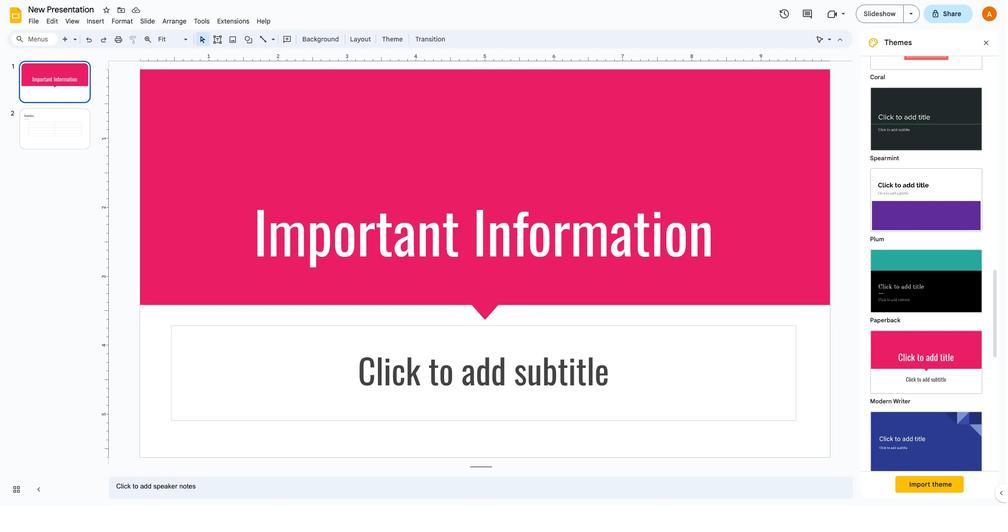 Task type: describe. For each thing, give the bounding box(es) containing it.
share
[[944, 10, 962, 18]]

view
[[65, 17, 79, 25]]

tools
[[194, 17, 210, 25]]

file
[[29, 17, 39, 25]]

writer
[[894, 398, 911, 406]]

arrange
[[162, 17, 187, 25]]

Menus field
[[12, 33, 58, 46]]

navigation inside themes 'application'
[[0, 52, 101, 507]]

import
[[910, 481, 931, 489]]

plum
[[871, 236, 885, 243]]

slide menu item
[[137, 16, 159, 27]]

mode and view toolbar
[[813, 30, 848, 48]]

Zoom field
[[155, 33, 192, 46]]

tools menu item
[[190, 16, 214, 27]]

geometric image
[[871, 413, 982, 475]]

slideshow
[[864, 10, 896, 18]]

themes
[[885, 38, 912, 47]]

themes application
[[0, 0, 1007, 507]]

Star checkbox
[[100, 4, 113, 17]]

new slide with layout image
[[71, 33, 77, 36]]

arrange menu item
[[159, 16, 190, 27]]

share button
[[924, 5, 973, 23]]

Plum radio
[[866, 164, 988, 245]]

Geometric radio
[[866, 407, 988, 488]]

transition
[[416, 35, 446, 43]]

slideshow button
[[856, 5, 904, 23]]

layout button
[[347, 32, 374, 46]]

Spearmint radio
[[866, 83, 988, 164]]

menu bar banner
[[0, 0, 1007, 507]]

modern writer
[[871, 398, 911, 406]]

Modern Writer radio
[[866, 326, 988, 407]]

presentation options image
[[910, 13, 913, 15]]

paperback
[[871, 317, 901, 325]]

help menu item
[[253, 16, 274, 27]]



Task type: locate. For each thing, give the bounding box(es) containing it.
insert image image
[[228, 33, 238, 46]]

help
[[257, 17, 271, 25]]

slide
[[140, 17, 155, 25]]

navigation
[[0, 52, 101, 507]]

format
[[112, 17, 133, 25]]

main toolbar
[[57, 32, 450, 46]]

menu bar containing file
[[25, 12, 274, 27]]

themes section
[[861, 1, 999, 499]]

layout
[[350, 35, 371, 43]]

extensions menu item
[[214, 16, 253, 27]]

edit menu item
[[43, 16, 62, 27]]

extensions
[[217, 17, 250, 25]]

modern
[[871, 398, 892, 406]]

Paperback radio
[[866, 245, 988, 326]]

background button
[[298, 32, 343, 46]]

insert menu item
[[83, 16, 108, 27]]

file menu item
[[25, 16, 43, 27]]

theme button
[[378, 32, 407, 46]]

transition button
[[411, 32, 450, 46]]

edit
[[46, 17, 58, 25]]

insert
[[87, 17, 104, 25]]

Coral radio
[[866, 1, 988, 83]]

import theme button
[[896, 477, 964, 493]]

Zoom text field
[[157, 33, 183, 46]]

shape image
[[243, 33, 254, 46]]

select line image
[[269, 33, 275, 36]]

theme
[[933, 481, 953, 489]]

theme
[[382, 35, 403, 43]]

background
[[302, 35, 339, 43]]

view menu item
[[62, 16, 83, 27]]

coral
[[871, 73, 886, 81]]

menu bar inside 'menu bar' banner
[[25, 12, 274, 27]]

format menu item
[[108, 16, 137, 27]]

Rename text field
[[25, 4, 99, 15]]

import theme
[[910, 481, 953, 489]]

spearmint
[[871, 154, 900, 162]]

menu bar
[[25, 12, 274, 27]]



Task type: vqa. For each thing, say whether or not it's contained in the screenshot.
MENU BAR in the Menu bar banner
yes



